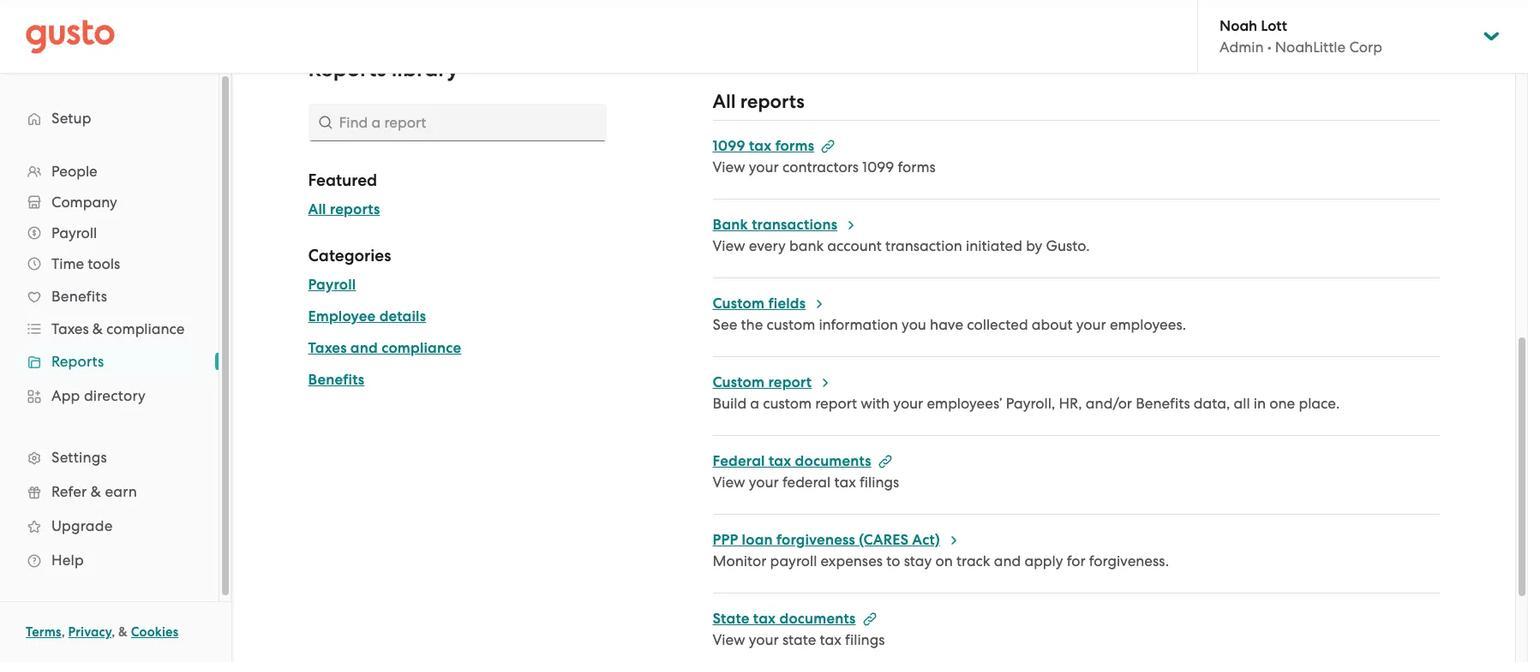 Task type: vqa. For each thing, say whether or not it's contained in the screenshot.


Task type: describe. For each thing, give the bounding box(es) containing it.
time tools button
[[17, 249, 202, 280]]

1 vertical spatial all reports
[[308, 201, 380, 219]]

bank transactions
[[713, 216, 838, 234]]

every
[[749, 238, 786, 255]]

collected
[[967, 316, 1029, 334]]

taxes and compliance
[[308, 340, 462, 358]]

1 vertical spatial benefits
[[308, 371, 365, 389]]

(cares
[[859, 532, 909, 550]]

1 vertical spatial forms
[[898, 159, 936, 176]]

your right with
[[894, 395, 924, 412]]

bank transactions link
[[713, 216, 858, 234]]

about
[[1032, 316, 1073, 334]]

place.
[[1299, 395, 1340, 412]]

0 vertical spatial reports
[[741, 90, 805, 113]]

tax for 1099 tax forms
[[749, 137, 772, 155]]

help link
[[17, 545, 202, 576]]

payroll button
[[308, 275, 356, 296]]

documents for state tax documents
[[780, 611, 856, 629]]

filings for state tax documents
[[846, 632, 885, 649]]

see the custom information you have collected about your employees.
[[713, 316, 1187, 334]]

taxes for taxes & compliance
[[51, 321, 89, 338]]

time tools
[[51, 256, 120, 273]]

2 vertical spatial &
[[118, 625, 128, 641]]

with
[[861, 395, 890, 412]]

forgiveness
[[777, 532, 856, 550]]

apply
[[1025, 553, 1064, 570]]

have
[[930, 316, 964, 334]]

state
[[783, 632, 817, 649]]

upgrade
[[51, 518, 113, 535]]

& for compliance
[[92, 321, 103, 338]]

benefits button
[[308, 370, 365, 391]]

employee details
[[308, 308, 426, 326]]

custom report
[[713, 374, 812, 392]]

company
[[51, 194, 117, 211]]

tax right state
[[820, 632, 842, 649]]

all inside button
[[308, 201, 326, 219]]

reports link
[[17, 346, 202, 377]]

taxes and compliance button
[[308, 339, 462, 359]]

view for 1099 tax forms
[[713, 159, 746, 176]]

data,
[[1194, 395, 1231, 412]]

2 horizontal spatial benefits
[[1136, 395, 1191, 412]]

information
[[819, 316, 899, 334]]

hr,
[[1059, 395, 1083, 412]]

documents for federal tax documents
[[795, 453, 872, 471]]

employee details button
[[308, 307, 426, 328]]

build a custom report with your employees' payroll, hr, and/or benefits data, all in one place.
[[713, 395, 1340, 412]]

your for state tax documents
[[749, 632, 779, 649]]

expenses
[[821, 553, 883, 570]]

stay
[[904, 553, 932, 570]]

details
[[380, 308, 426, 326]]

settings
[[51, 449, 107, 466]]

ppp
[[713, 532, 739, 550]]

1099 tax forms
[[713, 137, 815, 155]]

reports for reports library
[[308, 56, 386, 82]]

benefits inside list
[[51, 288, 107, 305]]

transaction
[[886, 238, 963, 255]]

employees'
[[927, 395, 1003, 412]]

monitor payroll expenses to stay on track and apply for forgiveness.
[[713, 553, 1170, 570]]

featured
[[308, 171, 377, 190]]

home image
[[26, 19, 115, 54]]

library
[[392, 56, 459, 82]]

Report Search bar field
[[308, 104, 607, 141]]

reports for reports
[[51, 353, 104, 370]]

settings link
[[17, 442, 202, 473]]

view for federal tax documents
[[713, 474, 746, 491]]

employees.
[[1110, 316, 1187, 334]]

act)
[[913, 532, 941, 550]]

all reports button
[[308, 200, 380, 220]]

refer & earn
[[51, 484, 137, 501]]

1 vertical spatial report
[[816, 395, 858, 412]]

federal
[[783, 474, 831, 491]]

monitor
[[713, 553, 767, 570]]

build
[[713, 395, 747, 412]]

app
[[51, 388, 80, 405]]

filings for federal tax documents
[[860, 474, 900, 491]]

a
[[751, 395, 760, 412]]

state tax documents link
[[713, 611, 877, 629]]

view your state tax filings
[[713, 632, 885, 649]]

tax right federal
[[835, 474, 856, 491]]

directory
[[84, 388, 146, 405]]

taxes for taxes and compliance
[[308, 340, 347, 358]]

company button
[[17, 187, 202, 218]]

corp
[[1350, 39, 1383, 56]]

on
[[936, 553, 953, 570]]

contractors
[[783, 159, 859, 176]]

initiated
[[966, 238, 1023, 255]]

custom for fields
[[767, 316, 816, 334]]

federal tax documents link
[[713, 453, 892, 471]]

custom report link
[[713, 374, 833, 392]]

bank
[[790, 238, 824, 255]]

setup link
[[17, 103, 202, 134]]

0 vertical spatial 1099
[[713, 137, 746, 155]]

1 horizontal spatial payroll
[[308, 276, 356, 294]]

state
[[713, 611, 750, 629]]

custom for custom report
[[713, 374, 765, 392]]

to
[[887, 553, 901, 570]]

people
[[51, 163, 98, 180]]

1 vertical spatial 1099
[[863, 159, 895, 176]]

ppp loan forgiveness (cares act) link
[[713, 532, 961, 550]]

privacy link
[[68, 625, 112, 641]]



Task type: locate. For each thing, give the bounding box(es) containing it.
lott
[[1262, 17, 1288, 35]]

1 vertical spatial custom
[[763, 395, 812, 412]]

custom
[[767, 316, 816, 334], [763, 395, 812, 412]]

view down 1099 tax forms
[[713, 159, 746, 176]]

compliance inside dropdown button
[[106, 321, 185, 338]]

1 vertical spatial and
[[994, 553, 1021, 570]]

categories
[[308, 246, 391, 266]]

0 vertical spatial all
[[713, 90, 736, 113]]

reports inside button
[[330, 201, 380, 219]]

taxes & compliance
[[51, 321, 185, 338]]

0 horizontal spatial forms
[[776, 137, 815, 155]]

1 vertical spatial reports
[[51, 353, 104, 370]]

reports
[[741, 90, 805, 113], [330, 201, 380, 219]]

0 vertical spatial documents
[[795, 453, 872, 471]]

0 vertical spatial benefits
[[51, 288, 107, 305]]

custom for custom fields
[[713, 295, 765, 313]]

help
[[51, 552, 84, 569]]

state tax documents
[[713, 611, 856, 629]]

payroll up employee
[[308, 276, 356, 294]]

in
[[1254, 395, 1267, 412]]

documents up state
[[780, 611, 856, 629]]

1 horizontal spatial taxes
[[308, 340, 347, 358]]

0 vertical spatial and
[[351, 340, 378, 358]]

cookies button
[[131, 623, 179, 643]]

0 horizontal spatial payroll
[[51, 225, 97, 242]]

compliance for taxes and compliance
[[382, 340, 462, 358]]

tax for federal tax documents
[[769, 453, 792, 471]]

reports down featured
[[330, 201, 380, 219]]

1 vertical spatial all
[[308, 201, 326, 219]]

view down bank
[[713, 238, 746, 255]]

0 vertical spatial filings
[[860, 474, 900, 491]]

1 horizontal spatial compliance
[[382, 340, 462, 358]]

terms
[[26, 625, 61, 641]]

reports up 1099 tax forms link
[[741, 90, 805, 113]]

federal tax documents
[[713, 453, 872, 471]]

list containing people
[[0, 156, 219, 578]]

payroll
[[771, 553, 817, 570]]

your for federal tax documents
[[749, 474, 779, 491]]

upgrade link
[[17, 511, 202, 542]]

forms up 'contractors'
[[776, 137, 815, 155]]

the
[[741, 316, 763, 334]]

all up 1099 tax forms
[[713, 90, 736, 113]]

1 vertical spatial documents
[[780, 611, 856, 629]]

1 horizontal spatial and
[[994, 553, 1021, 570]]

all
[[1234, 395, 1251, 412]]

tax right state at the left of page
[[754, 611, 776, 629]]

1 vertical spatial &
[[91, 484, 101, 501]]

1 , from the left
[[61, 625, 65, 641]]

custom for report
[[763, 395, 812, 412]]

0 vertical spatial reports
[[308, 56, 386, 82]]

1099 up bank
[[713, 137, 746, 155]]

compliance down the details
[[382, 340, 462, 358]]

& inside dropdown button
[[92, 321, 103, 338]]

benefits left data,
[[1136, 395, 1191, 412]]

custom up build
[[713, 374, 765, 392]]

noah
[[1220, 17, 1258, 35]]

view your federal tax filings
[[713, 474, 900, 491]]

taxes inside taxes and compliance button
[[308, 340, 347, 358]]

account
[[828, 238, 882, 255]]

forms
[[776, 137, 815, 155], [898, 159, 936, 176]]

0 horizontal spatial benefits
[[51, 288, 107, 305]]

benefits
[[51, 288, 107, 305], [308, 371, 365, 389], [1136, 395, 1191, 412]]

fields
[[769, 295, 806, 313]]

admin
[[1220, 39, 1264, 56]]

1 horizontal spatial benefits
[[308, 371, 365, 389]]

by
[[1027, 238, 1043, 255]]

time
[[51, 256, 84, 273]]

all reports down featured
[[308, 201, 380, 219]]

all reports up 1099 tax forms
[[713, 90, 805, 113]]

1 custom from the top
[[713, 295, 765, 313]]

forms up transaction
[[898, 159, 936, 176]]

2 view from the top
[[713, 238, 746, 255]]

0 vertical spatial taxes
[[51, 321, 89, 338]]

app directory
[[51, 388, 146, 405]]

filings right state
[[846, 632, 885, 649]]

all reports
[[713, 90, 805, 113], [308, 201, 380, 219]]

tax for state tax documents
[[754, 611, 776, 629]]

0 horizontal spatial ,
[[61, 625, 65, 641]]

taxes & compliance button
[[17, 314, 202, 345]]

tax up view your contractors 1099 forms
[[749, 137, 772, 155]]

1 horizontal spatial forms
[[898, 159, 936, 176]]

you
[[902, 316, 927, 334]]

& left cookies button
[[118, 625, 128, 641]]

1 horizontal spatial all reports
[[713, 90, 805, 113]]

people button
[[17, 156, 202, 187]]

2 vertical spatial benefits
[[1136, 395, 1191, 412]]

custom
[[713, 295, 765, 313], [713, 374, 765, 392]]

0 horizontal spatial all reports
[[308, 201, 380, 219]]

reports
[[308, 56, 386, 82], [51, 353, 104, 370]]

compliance inside button
[[382, 340, 462, 358]]

payroll,
[[1006, 395, 1056, 412]]

terms link
[[26, 625, 61, 641]]

view for bank transactions
[[713, 238, 746, 255]]

view down federal at bottom
[[713, 474, 746, 491]]

custom down custom report "link"
[[763, 395, 812, 412]]

0 vertical spatial &
[[92, 321, 103, 338]]

view down state at the left of page
[[713, 632, 746, 649]]

tax up view your federal tax filings
[[769, 453, 792, 471]]

benefits down taxes and compliance button
[[308, 371, 365, 389]]

your down 1099 tax forms
[[749, 159, 779, 176]]

0 horizontal spatial taxes
[[51, 321, 89, 338]]

taxes inside taxes & compliance dropdown button
[[51, 321, 89, 338]]

terms , privacy , & cookies
[[26, 625, 179, 641]]

1099
[[713, 137, 746, 155], [863, 159, 895, 176]]

payroll inside dropdown button
[[51, 225, 97, 242]]

and inside button
[[351, 340, 378, 358]]

1 horizontal spatial report
[[816, 395, 858, 412]]

all
[[713, 90, 736, 113], [308, 201, 326, 219]]

1 vertical spatial filings
[[846, 632, 885, 649]]

& left earn in the bottom left of the page
[[91, 484, 101, 501]]

taxes
[[51, 321, 89, 338], [308, 340, 347, 358]]

0 vertical spatial all reports
[[713, 90, 805, 113]]

refer & earn link
[[17, 477, 202, 508]]

0 horizontal spatial compliance
[[106, 321, 185, 338]]

0 vertical spatial compliance
[[106, 321, 185, 338]]

one
[[1270, 395, 1296, 412]]

all down featured
[[308, 201, 326, 219]]

0 horizontal spatial and
[[351, 340, 378, 358]]

compliance
[[106, 321, 185, 338], [382, 340, 462, 358]]

0 horizontal spatial reports
[[330, 201, 380, 219]]

1 vertical spatial taxes
[[308, 340, 347, 358]]

1 view from the top
[[713, 159, 746, 176]]

list
[[0, 156, 219, 578]]

documents
[[795, 453, 872, 471], [780, 611, 856, 629]]

view every bank account transaction initiated by gusto.
[[713, 238, 1090, 255]]

and down "employee details" button
[[351, 340, 378, 358]]

2 , from the left
[[112, 625, 115, 641]]

loan
[[742, 532, 773, 550]]

2 custom from the top
[[713, 374, 765, 392]]

1099 right 'contractors'
[[863, 159, 895, 176]]

your right about
[[1077, 316, 1107, 334]]

0 vertical spatial payroll
[[51, 225, 97, 242]]

reports inside list
[[51, 353, 104, 370]]

tax
[[749, 137, 772, 155], [769, 453, 792, 471], [835, 474, 856, 491], [754, 611, 776, 629], [820, 632, 842, 649]]

taxes up reports link
[[51, 321, 89, 338]]

for
[[1067, 553, 1086, 570]]

4 view from the top
[[713, 632, 746, 649]]

1 vertical spatial payroll
[[308, 276, 356, 294]]

view
[[713, 159, 746, 176], [713, 238, 746, 255], [713, 474, 746, 491], [713, 632, 746, 649]]

your
[[749, 159, 779, 176], [1077, 316, 1107, 334], [894, 395, 924, 412], [749, 474, 779, 491], [749, 632, 779, 649]]

3 view from the top
[[713, 474, 746, 491]]

compliance for taxes & compliance
[[106, 321, 185, 338]]

1 horizontal spatial ,
[[112, 625, 115, 641]]

your down state tax documents
[[749, 632, 779, 649]]

& for earn
[[91, 484, 101, 501]]

1 horizontal spatial reports
[[741, 90, 805, 113]]

gusto.
[[1047, 238, 1090, 255]]

see
[[713, 316, 738, 334]]

benefits link
[[17, 281, 202, 312]]

, left the 'privacy' link
[[61, 625, 65, 641]]

0 vertical spatial report
[[769, 374, 812, 392]]

custom down fields
[[767, 316, 816, 334]]

gusto navigation element
[[0, 74, 219, 605]]

0 vertical spatial custom
[[713, 295, 765, 313]]

view for state tax documents
[[713, 632, 746, 649]]

,
[[61, 625, 65, 641], [112, 625, 115, 641]]

0 vertical spatial custom
[[767, 316, 816, 334]]

ppp loan forgiveness (cares act)
[[713, 532, 941, 550]]

earn
[[105, 484, 137, 501]]

tools
[[88, 256, 120, 273]]

compliance up reports link
[[106, 321, 185, 338]]

1 vertical spatial compliance
[[382, 340, 462, 358]]

reports left library
[[308, 56, 386, 82]]

1 vertical spatial reports
[[330, 201, 380, 219]]

0 horizontal spatial all
[[308, 201, 326, 219]]

app directory link
[[17, 381, 202, 412]]

custom fields link
[[713, 295, 827, 313]]

privacy
[[68, 625, 112, 641]]

1 vertical spatial custom
[[713, 374, 765, 392]]

taxes up the benefits "button" on the bottom of the page
[[308, 340, 347, 358]]

custom up the
[[713, 295, 765, 313]]

, left cookies button
[[112, 625, 115, 641]]

reports up "app"
[[51, 353, 104, 370]]

filings up (cares
[[860, 474, 900, 491]]

custom fields
[[713, 295, 806, 313]]

1099 tax forms link
[[713, 137, 835, 155]]

refer
[[51, 484, 87, 501]]

setup
[[51, 110, 92, 127]]

0 vertical spatial forms
[[776, 137, 815, 155]]

documents up federal
[[795, 453, 872, 471]]

0 horizontal spatial 1099
[[713, 137, 746, 155]]

1 horizontal spatial reports
[[308, 56, 386, 82]]

forgiveness.
[[1090, 553, 1170, 570]]

& up reports link
[[92, 321, 103, 338]]

your for 1099 tax forms
[[749, 159, 779, 176]]

payroll up time
[[51, 225, 97, 242]]

benefits down time tools
[[51, 288, 107, 305]]

and right track
[[994, 553, 1021, 570]]

0 horizontal spatial reports
[[51, 353, 104, 370]]

view your contractors 1099 forms
[[713, 159, 936, 176]]

0 horizontal spatial report
[[769, 374, 812, 392]]

•
[[1268, 39, 1272, 56]]

1 horizontal spatial all
[[713, 90, 736, 113]]

your down federal at bottom
[[749, 474, 779, 491]]

1 horizontal spatial 1099
[[863, 159, 895, 176]]

employee
[[308, 308, 376, 326]]



